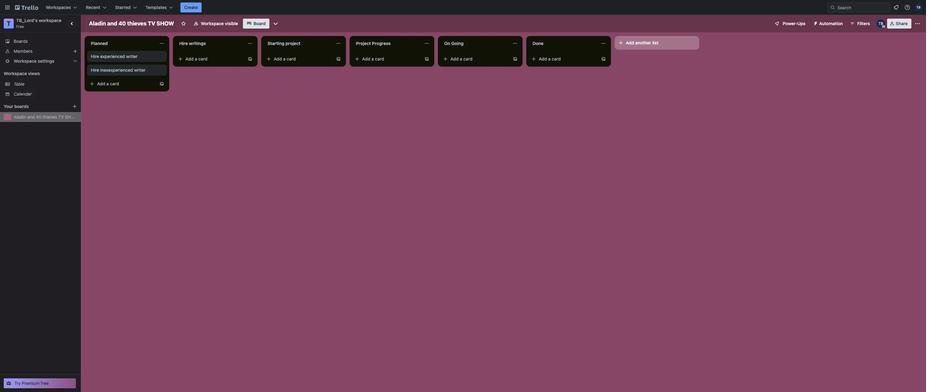 Task type: describe. For each thing, give the bounding box(es) containing it.
40 inside aladin and 40 thieves tv show link
[[36, 114, 41, 120]]

your boards
[[4, 104, 29, 109]]

create from template… image for project progress
[[424, 57, 429, 62]]

workspaces button
[[42, 2, 81, 12]]

primary element
[[0, 0, 926, 15]]

0 horizontal spatial aladin
[[14, 114, 26, 120]]

thieves inside text field
[[127, 20, 147, 27]]

premium
[[22, 381, 40, 387]]

t link
[[4, 19, 14, 29]]

add board image
[[72, 104, 77, 109]]

card for project
[[287, 56, 296, 62]]

a for going
[[460, 56, 462, 62]]

40 inside aladin and 40 thieves tv show text field
[[118, 20, 126, 27]]

1 vertical spatial show
[[65, 114, 78, 120]]

sm image
[[811, 19, 819, 27]]

a down done text field
[[548, 56, 551, 62]]

tv inside text field
[[148, 20, 155, 27]]

a for project
[[283, 56, 286, 62]]

hire inexexperienced writer
[[91, 68, 146, 73]]

filters
[[857, 21, 870, 26]]

try premium free
[[14, 381, 49, 387]]

star or unstar board image
[[181, 21, 186, 26]]

table link
[[14, 81, 77, 87]]

add a card for progress
[[362, 56, 384, 62]]

Done text field
[[529, 39, 597, 49]]

open information menu image
[[904, 4, 911, 11]]

starting
[[268, 41, 284, 46]]

visible
[[225, 21, 238, 26]]

1 vertical spatial and
[[27, 114, 35, 120]]

members link
[[0, 46, 81, 56]]

workspace
[[39, 18, 61, 23]]

1 vertical spatial aladin and 40 thieves tv show
[[14, 114, 78, 120]]

members
[[14, 49, 33, 54]]

Search field
[[835, 3, 890, 12]]

hire for hire experienced writer
[[91, 54, 99, 59]]

card down inexexperienced
[[110, 81, 119, 86]]

hire for hire writings
[[179, 41, 188, 46]]

tb_lord's workspace link
[[16, 18, 61, 23]]

a for writings
[[195, 56, 197, 62]]

hire experienced writer
[[91, 54, 138, 59]]

tb_lord (tylerblack44) image
[[877, 19, 885, 28]]

ups
[[797, 21, 806, 26]]

Planned text field
[[87, 39, 156, 49]]

done
[[533, 41, 544, 46]]

add for starting project
[[274, 56, 282, 62]]

aladin and 40 thieves tv show inside text field
[[89, 20, 174, 27]]

add for project progress
[[362, 56, 370, 62]]

templates button
[[142, 2, 177, 12]]

show inside text field
[[157, 20, 174, 27]]

boards link
[[0, 36, 81, 46]]

card for writings
[[198, 56, 208, 62]]

hire writings
[[179, 41, 206, 46]]

board
[[254, 21, 266, 26]]

hire experienced writer link
[[91, 54, 163, 60]]

recent button
[[82, 2, 110, 12]]

project progress
[[356, 41, 391, 46]]

project
[[356, 41, 371, 46]]

add for on going
[[450, 56, 459, 62]]

try
[[14, 381, 21, 387]]

going
[[451, 41, 464, 46]]

add a card for writings
[[185, 56, 208, 62]]

on going
[[444, 41, 464, 46]]

t
[[7, 20, 11, 27]]

0 notifications image
[[893, 4, 900, 11]]

progress
[[372, 41, 391, 46]]

add for planned
[[97, 81, 105, 86]]

calendar link
[[14, 91, 77, 97]]

create from template… image for starting project
[[336, 57, 341, 62]]

add a card button for progress
[[352, 54, 422, 64]]

this member is an admin of this board. image
[[882, 25, 885, 28]]

recent
[[86, 5, 100, 10]]

templates
[[146, 5, 167, 10]]

starred button
[[111, 2, 141, 12]]

power-
[[783, 21, 797, 26]]

create button
[[180, 2, 202, 12]]

your
[[4, 104, 13, 109]]

add a card button for project
[[264, 54, 333, 64]]

aladin inside text field
[[89, 20, 106, 27]]

board link
[[243, 19, 270, 29]]

workspace visible button
[[190, 19, 242, 29]]



Task type: locate. For each thing, give the bounding box(es) containing it.
show down templates dropdown button
[[157, 20, 174, 27]]

writings
[[189, 41, 206, 46]]

aladin down recent dropdown button
[[89, 20, 106, 27]]

tv down calendar 'link'
[[58, 114, 64, 120]]

add a card button down the starting project text box
[[264, 54, 333, 64]]

workspace settings
[[14, 58, 54, 64]]

0 horizontal spatial and
[[27, 114, 35, 120]]

automation button
[[811, 19, 847, 29]]

workspaces
[[46, 5, 71, 10]]

1 horizontal spatial 40
[[118, 20, 126, 27]]

boards
[[14, 104, 29, 109]]

list
[[652, 40, 658, 45]]

0 vertical spatial show
[[157, 20, 174, 27]]

tyler black (tylerblack44) image
[[915, 4, 922, 11]]

1 vertical spatial writer
[[134, 68, 146, 73]]

add down done
[[539, 56, 547, 62]]

create from template… image
[[336, 57, 341, 62], [159, 82, 164, 86]]

1 horizontal spatial create from template… image
[[336, 57, 341, 62]]

boards
[[14, 39, 28, 44]]

add a card down project progress
[[362, 56, 384, 62]]

workspace navigation collapse icon image
[[68, 19, 77, 28]]

power-ups button
[[770, 19, 809, 29]]

a
[[195, 56, 197, 62], [283, 56, 286, 62], [371, 56, 374, 62], [460, 56, 462, 62], [548, 56, 551, 62], [106, 81, 109, 86]]

free
[[16, 24, 24, 29]]

add down inexexperienced
[[97, 81, 105, 86]]

and down starred
[[107, 20, 117, 27]]

add for hire writings
[[185, 56, 194, 62]]

0 vertical spatial writer
[[126, 54, 138, 59]]

0 vertical spatial 40
[[118, 20, 126, 27]]

0 vertical spatial and
[[107, 20, 117, 27]]

writer for hire inexexperienced writer
[[134, 68, 146, 73]]

power-ups
[[783, 21, 806, 26]]

workspace down members
[[14, 58, 37, 64]]

1 vertical spatial tv
[[58, 114, 64, 120]]

4 create from template… image from the left
[[601, 57, 606, 62]]

0 horizontal spatial 40
[[36, 114, 41, 120]]

hire for hire inexexperienced writer
[[91, 68, 99, 73]]

add inside button
[[626, 40, 634, 45]]

calendar
[[14, 91, 32, 97]]

card for going
[[463, 56, 473, 62]]

customize views image
[[273, 21, 279, 27]]

add a card button for going
[[441, 54, 510, 64]]

On Going text field
[[441, 39, 509, 49]]

thieves
[[127, 20, 147, 27], [43, 114, 57, 120]]

a down inexexperienced
[[106, 81, 109, 86]]

40 down starred
[[118, 20, 126, 27]]

inexexperienced
[[100, 68, 133, 73]]

workspace left visible
[[201, 21, 224, 26]]

hire
[[179, 41, 188, 46], [91, 54, 99, 59], [91, 68, 99, 73]]

writer down hire experienced writer link
[[134, 68, 146, 73]]

create from template… image for hire writings
[[248, 57, 253, 62]]

0 horizontal spatial thieves
[[43, 114, 57, 120]]

add a card down the writings
[[185, 56, 208, 62]]

writer for hire experienced writer
[[126, 54, 138, 59]]

workspace
[[201, 21, 224, 26], [14, 58, 37, 64], [4, 71, 27, 76]]

0 vertical spatial hire
[[179, 41, 188, 46]]

0 vertical spatial aladin and 40 thieves tv show
[[89, 20, 174, 27]]

search image
[[830, 5, 835, 10]]

add a card
[[185, 56, 208, 62], [274, 56, 296, 62], [362, 56, 384, 62], [450, 56, 473, 62], [539, 56, 561, 62], [97, 81, 119, 86]]

aladin down boards
[[14, 114, 26, 120]]

workspace up "table"
[[4, 71, 27, 76]]

Board name text field
[[86, 19, 177, 29]]

1 vertical spatial hire
[[91, 54, 99, 59]]

a down project progress
[[371, 56, 374, 62]]

add a card down inexexperienced
[[97, 81, 119, 86]]

views
[[28, 71, 40, 76]]

2 create from template… image from the left
[[424, 57, 429, 62]]

workspace settings button
[[0, 56, 81, 66]]

2 vertical spatial hire
[[91, 68, 99, 73]]

card down the writings
[[198, 56, 208, 62]]

1 vertical spatial 40
[[36, 114, 41, 120]]

0 vertical spatial aladin
[[89, 20, 106, 27]]

hire inside 'text field'
[[179, 41, 188, 46]]

thieves down starred dropdown button
[[127, 20, 147, 27]]

experienced
[[100, 54, 125, 59]]

workspace views
[[4, 71, 40, 76]]

aladin and 40 thieves tv show link
[[14, 114, 78, 120]]

1 horizontal spatial show
[[157, 20, 174, 27]]

a for progress
[[371, 56, 374, 62]]

add another list button
[[615, 36, 699, 50]]

0 horizontal spatial create from template… image
[[159, 82, 164, 86]]

starting project
[[268, 41, 300, 46]]

and down the your boards with 1 items element
[[27, 114, 35, 120]]

0 vertical spatial workspace
[[201, 21, 224, 26]]

add a card button for writings
[[175, 54, 245, 64]]

aladin and 40 thieves tv show
[[89, 20, 174, 27], [14, 114, 78, 120]]

1 vertical spatial create from template… image
[[159, 82, 164, 86]]

create from template… image for planned
[[159, 82, 164, 86]]

writer up hire inexexperienced writer link
[[126, 54, 138, 59]]

add a card down done
[[539, 56, 561, 62]]

aladin
[[89, 20, 106, 27], [14, 114, 26, 120]]

another
[[635, 40, 651, 45]]

card down done text field
[[552, 56, 561, 62]]

starred
[[115, 5, 131, 10]]

tb_lord's workspace free
[[16, 18, 61, 29]]

workspace for workspace visible
[[201, 21, 224, 26]]

add a card button down hire writings 'text field' in the left of the page
[[175, 54, 245, 64]]

card down the on going text field
[[463, 56, 473, 62]]

add down on going
[[450, 56, 459, 62]]

show menu image
[[915, 21, 921, 27]]

add a card button
[[175, 54, 245, 64], [264, 54, 333, 64], [352, 54, 422, 64], [441, 54, 510, 64], [529, 54, 599, 64], [87, 79, 157, 89]]

create from template… image for on going
[[513, 57, 518, 62]]

project
[[286, 41, 300, 46]]

1 vertical spatial thieves
[[43, 114, 57, 120]]

tv
[[148, 20, 155, 27], [58, 114, 64, 120]]

0 vertical spatial thieves
[[127, 20, 147, 27]]

add down the hire writings
[[185, 56, 194, 62]]

and
[[107, 20, 117, 27], [27, 114, 35, 120]]

hire left inexexperienced
[[91, 68, 99, 73]]

a down 'starting project'
[[283, 56, 286, 62]]

aladin and 40 thieves tv show down the your boards with 1 items element
[[14, 114, 78, 120]]

add a card for project
[[274, 56, 296, 62]]

hire inexexperienced writer link
[[91, 67, 163, 73]]

settings
[[38, 58, 54, 64]]

add left another
[[626, 40, 634, 45]]

thieves down the your boards with 1 items element
[[43, 114, 57, 120]]

workspace for workspace settings
[[14, 58, 37, 64]]

3 create from template… image from the left
[[513, 57, 518, 62]]

1 vertical spatial aladin
[[14, 114, 26, 120]]

show down add board 'icon'
[[65, 114, 78, 120]]

1 horizontal spatial aladin and 40 thieves tv show
[[89, 20, 174, 27]]

card down the project
[[287, 56, 296, 62]]

on
[[444, 41, 450, 46]]

share
[[896, 21, 908, 26]]

show
[[157, 20, 174, 27], [65, 114, 78, 120]]

0 horizontal spatial tv
[[58, 114, 64, 120]]

add a card button down the on going text field
[[441, 54, 510, 64]]

1 horizontal spatial tv
[[148, 20, 155, 27]]

card for progress
[[375, 56, 384, 62]]

add a card button down done text field
[[529, 54, 599, 64]]

card
[[198, 56, 208, 62], [287, 56, 296, 62], [375, 56, 384, 62], [463, 56, 473, 62], [552, 56, 561, 62], [110, 81, 119, 86]]

1 horizontal spatial and
[[107, 20, 117, 27]]

workspace visible
[[201, 21, 238, 26]]

aladin and 40 thieves tv show down starred dropdown button
[[89, 20, 174, 27]]

add down project
[[362, 56, 370, 62]]

table
[[14, 82, 24, 87]]

filters button
[[848, 19, 872, 29]]

tv down templates
[[148, 20, 155, 27]]

add a card button down hire inexexperienced writer
[[87, 79, 157, 89]]

add down starting
[[274, 56, 282, 62]]

40 down the your boards with 1 items element
[[36, 114, 41, 120]]

1 create from template… image from the left
[[248, 57, 253, 62]]

40
[[118, 20, 126, 27], [36, 114, 41, 120]]

0 horizontal spatial aladin and 40 thieves tv show
[[14, 114, 78, 120]]

card down progress
[[375, 56, 384, 62]]

hire left the writings
[[179, 41, 188, 46]]

a down the going
[[460, 56, 462, 62]]

add a card button down project progress text field
[[352, 54, 422, 64]]

1 horizontal spatial thieves
[[127, 20, 147, 27]]

1 vertical spatial workspace
[[14, 58, 37, 64]]

workspace for workspace views
[[4, 71, 27, 76]]

share button
[[887, 19, 912, 29]]

workspace inside popup button
[[14, 58, 37, 64]]

0 vertical spatial tv
[[148, 20, 155, 27]]

1 horizontal spatial aladin
[[89, 20, 106, 27]]

Project Progress text field
[[352, 39, 421, 49]]

0 horizontal spatial show
[[65, 114, 78, 120]]

add another list
[[626, 40, 658, 45]]

writer
[[126, 54, 138, 59], [134, 68, 146, 73]]

your boards with 1 items element
[[4, 103, 63, 110]]

Hire writings text field
[[175, 39, 244, 49]]

0 vertical spatial create from template… image
[[336, 57, 341, 62]]

hire down planned
[[91, 54, 99, 59]]

2 vertical spatial workspace
[[4, 71, 27, 76]]

add a card for going
[[450, 56, 473, 62]]

add a card down the going
[[450, 56, 473, 62]]

tb_lord's
[[16, 18, 38, 23]]

planned
[[91, 41, 108, 46]]

back to home image
[[15, 2, 38, 12]]

try premium free button
[[4, 379, 76, 389]]

workspace inside button
[[201, 21, 224, 26]]

automation
[[819, 21, 843, 26]]

add a card down 'starting project'
[[274, 56, 296, 62]]

Starting project text field
[[264, 39, 332, 49]]

a down the writings
[[195, 56, 197, 62]]

create
[[184, 5, 198, 10]]

create from template… image
[[248, 57, 253, 62], [424, 57, 429, 62], [513, 57, 518, 62], [601, 57, 606, 62]]

free
[[41, 381, 49, 387]]

and inside text field
[[107, 20, 117, 27]]

add
[[626, 40, 634, 45], [185, 56, 194, 62], [274, 56, 282, 62], [362, 56, 370, 62], [450, 56, 459, 62], [539, 56, 547, 62], [97, 81, 105, 86]]



Task type: vqa. For each thing, say whether or not it's contained in the screenshot.
the Hire for Hire inexexperienced writer
yes



